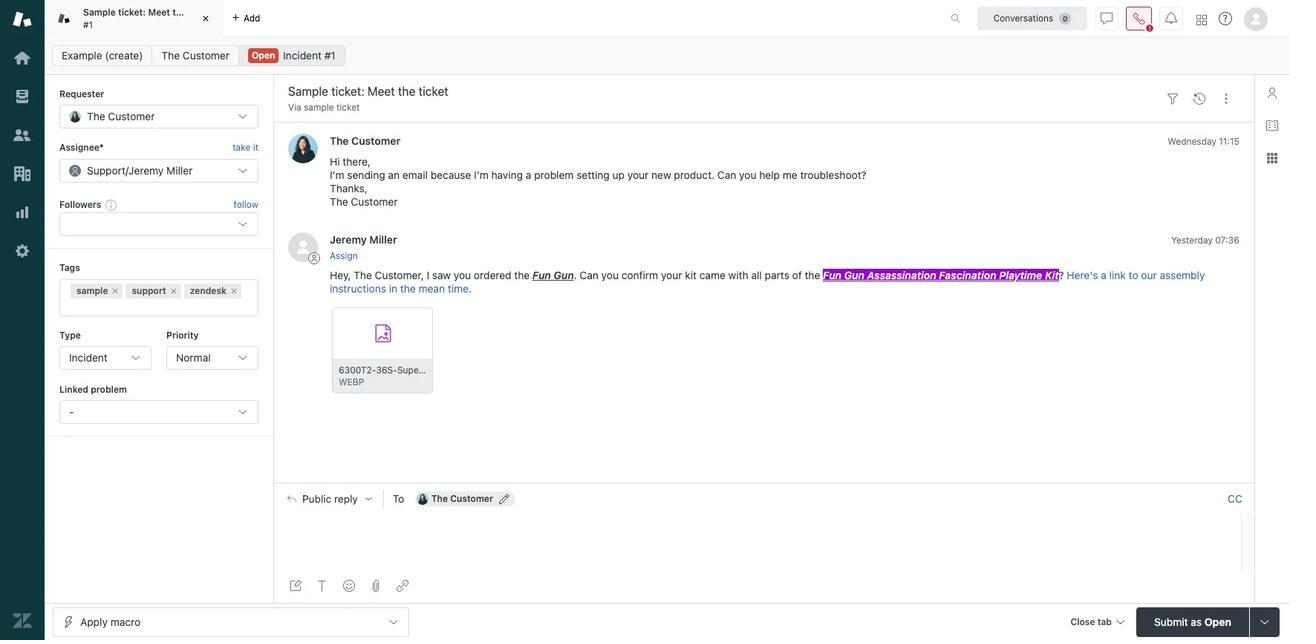 Task type: locate. For each thing, give the bounding box(es) containing it.
0 vertical spatial ticket
[[189, 7, 214, 18]]

the customer link down close image
[[152, 45, 239, 66]]

customer@example.com image
[[416, 493, 428, 505]]

apply macro
[[80, 615, 140, 628]]

incident
[[283, 49, 322, 62], [69, 351, 108, 364]]

follow
[[234, 199, 258, 210]]

customer inside hi there, i'm sending an email because i'm having a problem setting up your new product. can you help me troubleshoot? thanks, the customer
[[351, 196, 398, 208]]

0 vertical spatial avatar image
[[288, 134, 318, 164]]

1 horizontal spatial i'm
[[474, 169, 489, 182]]

macro
[[110, 615, 140, 628]]

gun right ordered
[[554, 269, 574, 281]]

miller up customer,
[[369, 234, 397, 246]]

07:36
[[1215, 235, 1240, 246]]

1 vertical spatial avatar image
[[288, 233, 318, 262]]

i
[[427, 269, 429, 281]]

the right customer@example.com image
[[431, 493, 448, 504]]

1 remove image from the left
[[111, 286, 120, 295]]

problem down incident popup button
[[91, 384, 127, 395]]

insert emojis image
[[343, 580, 355, 592]]

fun left .
[[532, 269, 551, 281]]

0 horizontal spatial ticket
[[189, 7, 214, 18]]

1 vertical spatial the customer link
[[330, 135, 400, 147]]

webp
[[339, 376, 364, 387]]

open inside secondary 'element'
[[252, 50, 275, 61]]

close image
[[198, 11, 213, 26]]

1 horizontal spatial can
[[717, 169, 736, 182]]

apps image
[[1266, 152, 1278, 164]]

linked problem element
[[59, 401, 258, 424]]

time.
[[448, 282, 472, 295]]

the customer link
[[152, 45, 239, 66], [330, 135, 400, 147]]

the customer link inside secondary 'element'
[[152, 45, 239, 66]]

followers element
[[59, 213, 258, 236]]

your left kit
[[661, 269, 682, 281]]

incident down type
[[69, 351, 108, 364]]

problem
[[534, 169, 574, 182], [91, 384, 127, 395]]

your right up
[[627, 169, 649, 182]]

can right .
[[580, 269, 599, 281]]

1 horizontal spatial your
[[661, 269, 682, 281]]

1 vertical spatial #1
[[324, 49, 336, 62]]

organizations image
[[13, 164, 32, 183]]

requester element
[[59, 105, 258, 129]]

1 horizontal spatial gun
[[844, 269, 864, 281]]

fun right of on the top right of page
[[823, 269, 842, 281]]

customer inside requester element
[[108, 110, 155, 123]]

remove image right the zendesk
[[230, 286, 238, 295]]

product.
[[674, 169, 715, 182]]

the inside sample ticket: meet the ticket #1
[[172, 7, 187, 18]]

1 vertical spatial miller
[[369, 234, 397, 246]]

conversations
[[994, 12, 1053, 23]]

you inside hi there, i'm sending an email because i'm having a problem setting up your new product. can you help me troubleshoot? thanks, the customer
[[739, 169, 756, 182]]

the customer down close image
[[161, 49, 229, 62]]

admin image
[[13, 241, 32, 261]]

notifications image
[[1165, 12, 1177, 24]]

1 horizontal spatial problem
[[534, 169, 574, 182]]

incident inside incident popup button
[[69, 351, 108, 364]]

cc
[[1228, 492, 1242, 505]]

assignee*
[[59, 142, 104, 153]]

kit
[[1045, 269, 1059, 281]]

yesterday 07:36
[[1171, 235, 1240, 246]]

customer context image
[[1266, 87, 1278, 99]]

customer
[[183, 49, 229, 62], [108, 110, 155, 123], [351, 135, 400, 147], [351, 196, 398, 208], [450, 493, 493, 504]]

2 fun from the left
[[823, 269, 842, 281]]

1 vertical spatial open
[[1205, 615, 1231, 628]]

1 horizontal spatial sample
[[304, 102, 334, 113]]

the customer up there,
[[330, 135, 400, 147]]

close tab button
[[1064, 607, 1130, 639]]

1 horizontal spatial fun
[[823, 269, 842, 281]]

the right in
[[400, 282, 416, 295]]

1 horizontal spatial the customer link
[[330, 135, 400, 147]]

#1 up via sample ticket
[[324, 49, 336, 62]]

customer left edit user icon on the left
[[450, 493, 493, 504]]

2 horizontal spatial you
[[739, 169, 756, 182]]

1 gun from the left
[[554, 269, 574, 281]]

/
[[125, 164, 129, 177]]

1 vertical spatial a
[[1101, 269, 1107, 281]]

yesterday
[[1171, 235, 1213, 246]]

customer up there,
[[351, 135, 400, 147]]

remove image
[[111, 286, 120, 295], [230, 286, 238, 295]]

the right meet
[[172, 7, 187, 18]]

the down sample ticket: meet the ticket #1 on the top
[[161, 49, 180, 62]]

the up the 'hi'
[[330, 135, 349, 147]]

via
[[288, 102, 301, 113]]

0 horizontal spatial open
[[252, 50, 275, 61]]

gun left assassination
[[844, 269, 864, 281]]

0 horizontal spatial remove image
[[111, 286, 120, 295]]

0 vertical spatial open
[[252, 50, 275, 61]]

of
[[792, 269, 802, 281]]

jeremy inside assignee* element
[[129, 164, 164, 177]]

close
[[1071, 616, 1095, 627]]

i'm down the 'hi'
[[330, 169, 344, 182]]

0 horizontal spatial fun
[[532, 269, 551, 281]]

the
[[161, 49, 180, 62], [87, 110, 105, 123], [330, 135, 349, 147], [330, 196, 348, 208], [354, 269, 372, 281], [431, 493, 448, 504]]

tab
[[45, 0, 223, 37]]

assign
[[330, 250, 358, 261]]

jeremy up assign
[[330, 234, 367, 246]]

public
[[302, 493, 331, 505]]

1 horizontal spatial a
[[1101, 269, 1107, 281]]

format text image
[[316, 580, 328, 592]]

troubleshoot?
[[800, 169, 867, 182]]

to
[[393, 492, 404, 505]]

here's a link to our assembly instructions in the mean time.
[[330, 269, 1205, 295]]

public reply button
[[274, 484, 383, 515]]

0 vertical spatial #1
[[83, 19, 93, 30]]

0 horizontal spatial #1
[[83, 19, 93, 30]]

having
[[491, 169, 523, 182]]

ordered
[[474, 269, 511, 281]]

hide composer image
[[758, 477, 770, 489]]

customers image
[[13, 126, 32, 145]]

your
[[627, 169, 649, 182], [661, 269, 682, 281]]

fun
[[532, 269, 551, 281], [823, 269, 842, 281]]

1 horizontal spatial incident
[[283, 49, 322, 62]]

add
[[244, 12, 260, 23]]

miller right /
[[166, 164, 193, 177]]

came
[[699, 269, 726, 281]]

avatar image left assign
[[288, 233, 318, 262]]

0 horizontal spatial your
[[627, 169, 649, 182]]

incident inside secondary 'element'
[[283, 49, 322, 62]]

0 vertical spatial can
[[717, 169, 736, 182]]

a right having
[[526, 169, 531, 182]]

tabs tab list
[[45, 0, 935, 37]]

the customer
[[161, 49, 229, 62], [87, 110, 155, 123], [330, 135, 400, 147], [431, 493, 493, 504]]

gun
[[554, 269, 574, 281], [844, 269, 864, 281]]

the up instructions
[[354, 269, 372, 281]]

0 vertical spatial jeremy
[[129, 164, 164, 177]]

1 vertical spatial ticket
[[336, 102, 360, 113]]

you up time.
[[454, 269, 471, 281]]

the inside hi there, i'm sending an email because i'm having a problem setting up your new product. can you help me troubleshoot? thanks, the customer
[[330, 196, 348, 208]]

edit user image
[[499, 494, 509, 504]]

type
[[59, 329, 81, 341]]

jeremy miller assign
[[330, 234, 397, 261]]

0 horizontal spatial a
[[526, 169, 531, 182]]

customer up /
[[108, 110, 155, 123]]

the down requester
[[87, 110, 105, 123]]

example (create)
[[62, 49, 143, 62]]

1 horizontal spatial #1
[[324, 49, 336, 62]]

sample
[[304, 102, 334, 113], [76, 285, 108, 296]]

remove image for sample
[[111, 286, 120, 295]]

secondary element
[[45, 41, 1290, 71]]

0 vertical spatial problem
[[534, 169, 574, 182]]

submit as open
[[1154, 615, 1231, 628]]

displays possible ticket submission types image
[[1259, 616, 1271, 628]]

you left confirm
[[601, 269, 619, 281]]

there,
[[343, 156, 371, 168]]

support
[[132, 285, 166, 296]]

i'm
[[330, 169, 344, 182], [474, 169, 489, 182]]

problem left setting
[[534, 169, 574, 182]]

saw
[[432, 269, 451, 281]]

0 vertical spatial miller
[[166, 164, 193, 177]]

0 horizontal spatial incident
[[69, 351, 108, 364]]

the customer link up there,
[[330, 135, 400, 147]]

the right ordered
[[514, 269, 530, 281]]

0 vertical spatial incident
[[283, 49, 322, 62]]

the customer inside requester element
[[87, 110, 155, 123]]

ticket actions image
[[1220, 93, 1232, 105]]

events image
[[1194, 93, 1205, 105]]

0 horizontal spatial jeremy
[[129, 164, 164, 177]]

1 vertical spatial incident
[[69, 351, 108, 364]]

add link (cmd k) image
[[397, 580, 408, 592]]

0 horizontal spatial miller
[[166, 164, 193, 177]]

sample right via
[[304, 102, 334, 113]]

incident for incident
[[69, 351, 108, 364]]

can
[[717, 169, 736, 182], [580, 269, 599, 281]]

ticket right meet
[[189, 7, 214, 18]]

a
[[526, 169, 531, 182], [1101, 269, 1107, 281]]

can right product.
[[717, 169, 736, 182]]

jeremy
[[129, 164, 164, 177], [330, 234, 367, 246]]

1 horizontal spatial ticket
[[336, 102, 360, 113]]

avatar image
[[288, 134, 318, 164], [288, 233, 318, 262]]

you left help
[[739, 169, 756, 182]]

open down add
[[252, 50, 275, 61]]

11:15
[[1219, 136, 1240, 147]]

1 horizontal spatial jeremy
[[330, 234, 367, 246]]

1 vertical spatial your
[[661, 269, 682, 281]]

miller inside assignee* element
[[166, 164, 193, 177]]

hey, the customer, i saw you ordered the fun gun . can you confirm your kit came with all parts of the fun gun assassination fascination playtime kit ?
[[330, 269, 1067, 281]]

0 vertical spatial your
[[627, 169, 649, 182]]

1 vertical spatial jeremy
[[330, 234, 367, 246]]

views image
[[13, 87, 32, 106]]

our
[[1141, 269, 1157, 281]]

the customer inside conversationlabel "log"
[[330, 135, 400, 147]]

the inside secondary 'element'
[[161, 49, 180, 62]]

2 remove image from the left
[[230, 286, 238, 295]]

open
[[252, 50, 275, 61], [1205, 615, 1231, 628]]

incident up via
[[283, 49, 322, 62]]

assign button
[[330, 249, 358, 263]]

0 vertical spatial sample
[[304, 102, 334, 113]]

1 fun from the left
[[532, 269, 551, 281]]

0 horizontal spatial gun
[[554, 269, 574, 281]]

the
[[172, 7, 187, 18], [514, 269, 530, 281], [805, 269, 820, 281], [400, 282, 416, 295]]

open right as
[[1205, 615, 1231, 628]]

ticket
[[189, 7, 214, 18], [336, 102, 360, 113]]

assembly
[[1160, 269, 1205, 281]]

1 vertical spatial problem
[[91, 384, 127, 395]]

zendesk image
[[13, 611, 32, 631]]

avatar image left the 'hi'
[[288, 134, 318, 164]]

zendesk support image
[[13, 10, 32, 29]]

1 horizontal spatial remove image
[[230, 286, 238, 295]]

0 horizontal spatial problem
[[91, 384, 127, 395]]

0 horizontal spatial the customer link
[[152, 45, 239, 66]]

the customer right customer@example.com image
[[431, 493, 493, 504]]

1 vertical spatial can
[[580, 269, 599, 281]]

sample down tags
[[76, 285, 108, 296]]

ticket right via
[[336, 102, 360, 113]]

you
[[739, 169, 756, 182], [454, 269, 471, 281], [601, 269, 619, 281]]

customer down sending
[[351, 196, 398, 208]]

0 horizontal spatial i'm
[[330, 169, 344, 182]]

(create)
[[105, 49, 143, 62]]

1 horizontal spatial miller
[[369, 234, 397, 246]]

with
[[728, 269, 748, 281]]

0 vertical spatial a
[[526, 169, 531, 182]]

a left link
[[1101, 269, 1107, 281]]

the down thanks,
[[330, 196, 348, 208]]

the customer down requester
[[87, 110, 155, 123]]

i'm left having
[[474, 169, 489, 182]]

hi there, i'm sending an email because i'm having a problem setting up your new product. can you help me troubleshoot? thanks, the customer
[[330, 156, 867, 208]]

linked problem
[[59, 384, 127, 395]]

0 vertical spatial the customer link
[[152, 45, 239, 66]]

ticket:
[[118, 7, 146, 18]]

#1 down sample
[[83, 19, 93, 30]]

1 vertical spatial sample
[[76, 285, 108, 296]]

customer down close image
[[183, 49, 229, 62]]

info on adding followers image
[[106, 199, 118, 211]]

remove image left support
[[111, 286, 120, 295]]

public reply
[[302, 493, 358, 505]]

jeremy right support
[[129, 164, 164, 177]]



Task type: describe. For each thing, give the bounding box(es) containing it.
0 horizontal spatial sample
[[76, 285, 108, 296]]

all
[[751, 269, 762, 281]]

?
[[1059, 269, 1064, 281]]

incident #1
[[283, 49, 336, 62]]

.
[[574, 269, 577, 281]]

knowledge image
[[1266, 120, 1278, 131]]

take
[[233, 142, 251, 153]]

mean
[[419, 282, 445, 295]]

to
[[1129, 269, 1138, 281]]

1 horizontal spatial open
[[1205, 615, 1231, 628]]

main element
[[0, 0, 45, 640]]

link
[[1109, 269, 1126, 281]]

apply
[[80, 615, 108, 628]]

email
[[402, 169, 428, 182]]

take it
[[233, 142, 258, 153]]

2 gun from the left
[[844, 269, 864, 281]]

#1 inside secondary 'element'
[[324, 49, 336, 62]]

take it button
[[233, 141, 258, 156]]

normal button
[[166, 346, 258, 370]]

can inside hi there, i'm sending an email because i'm having a problem setting up your new product. can you help me troubleshoot? thanks, the customer
[[717, 169, 736, 182]]

meet
[[148, 7, 170, 18]]

the inside here's a link to our assembly instructions in the mean time.
[[400, 282, 416, 295]]

zendesk
[[190, 285, 227, 296]]

here's a link to our assembly instructions in the mean time. link
[[330, 269, 1205, 295]]

miller inside jeremy miller assign
[[369, 234, 397, 246]]

new
[[651, 169, 671, 182]]

followers
[[59, 199, 101, 210]]

confirm
[[621, 269, 658, 281]]

tab
[[1097, 616, 1112, 627]]

hi
[[330, 156, 340, 168]]

cc button
[[1228, 492, 1243, 506]]

up
[[612, 169, 625, 182]]

close tab
[[1071, 616, 1112, 627]]

jeremy inside jeremy miller assign
[[330, 234, 367, 246]]

setting
[[576, 169, 610, 182]]

get help image
[[1219, 12, 1232, 25]]

Yesterday 07:36 text field
[[1171, 235, 1240, 246]]

2 i'm from the left
[[474, 169, 489, 182]]

reply
[[334, 493, 358, 505]]

zendesk products image
[[1196, 14, 1207, 25]]

conversationlabel log
[[273, 122, 1254, 483]]

playtime
[[999, 269, 1042, 281]]

-
[[69, 406, 74, 418]]

in
[[389, 282, 397, 295]]

as
[[1191, 615, 1202, 628]]

conversations button
[[977, 6, 1087, 30]]

tab containing sample ticket: meet the ticket
[[45, 0, 223, 37]]

customer,
[[375, 269, 424, 281]]

example (create) button
[[52, 45, 153, 66]]

a inside here's a link to our assembly instructions in the mean time.
[[1101, 269, 1107, 281]]

tags
[[59, 262, 80, 273]]

Wednesday 11:15 text field
[[1168, 136, 1240, 147]]

the customer inside secondary 'element'
[[161, 49, 229, 62]]

wednesday
[[1168, 136, 1216, 147]]

normal
[[176, 351, 211, 364]]

Subject field
[[285, 82, 1156, 100]]

thanks,
[[330, 182, 367, 195]]

button displays agent's chat status as invisible. image
[[1101, 12, 1113, 24]]

requester
[[59, 88, 104, 100]]

support
[[87, 164, 125, 177]]

1 avatar image from the top
[[288, 134, 318, 164]]

assignee* element
[[59, 159, 258, 183]]

parts
[[765, 269, 789, 281]]

it
[[253, 142, 258, 153]]

an
[[388, 169, 400, 182]]

submit
[[1154, 615, 1188, 628]]

0 horizontal spatial you
[[454, 269, 471, 281]]

remove image
[[169, 286, 178, 295]]

filter image
[[1167, 93, 1179, 105]]

sending
[[347, 169, 385, 182]]

the right of on the top right of page
[[805, 269, 820, 281]]

your inside hi there, i'm sending an email because i'm having a problem setting up your new product. can you help me troubleshoot? thanks, the customer
[[627, 169, 649, 182]]

2 avatar image from the top
[[288, 233, 318, 262]]

0 horizontal spatial can
[[580, 269, 599, 281]]

webp link
[[332, 307, 434, 394]]

incident button
[[59, 346, 152, 370]]

because
[[431, 169, 471, 182]]

linked
[[59, 384, 88, 395]]

remove image for zendesk
[[230, 286, 238, 295]]

sample ticket: meet the ticket #1
[[83, 7, 214, 30]]

incident for incident #1
[[283, 49, 322, 62]]

support / jeremy miller
[[87, 164, 193, 177]]

assassination
[[867, 269, 936, 281]]

me
[[783, 169, 797, 182]]

draft mode image
[[290, 580, 302, 592]]

add button
[[223, 0, 269, 36]]

sample
[[83, 7, 116, 18]]

add attachment image
[[370, 580, 382, 592]]

example
[[62, 49, 102, 62]]

help
[[759, 169, 780, 182]]

get started image
[[13, 48, 32, 68]]

hey,
[[330, 269, 351, 281]]

1 horizontal spatial you
[[601, 269, 619, 281]]

via sample ticket
[[288, 102, 360, 113]]

priority
[[166, 329, 199, 341]]

the inside requester element
[[87, 110, 105, 123]]

customer inside secondary 'element'
[[183, 49, 229, 62]]

instructions
[[330, 282, 386, 295]]

1 i'm from the left
[[330, 169, 344, 182]]

#1 inside sample ticket: meet the ticket #1
[[83, 19, 93, 30]]

a inside hi there, i'm sending an email because i'm having a problem setting up your new product. can you help me troubleshoot? thanks, the customer
[[526, 169, 531, 182]]

kit
[[685, 269, 697, 281]]

problem inside hi there, i'm sending an email because i'm having a problem setting up your new product. can you help me troubleshoot? thanks, the customer
[[534, 169, 574, 182]]

ticket inside sample ticket: meet the ticket #1
[[189, 7, 214, 18]]

reporting image
[[13, 203, 32, 222]]

jeremy miller link
[[330, 234, 397, 246]]

fascination
[[939, 269, 997, 281]]

here's
[[1067, 269, 1098, 281]]



Task type: vqa. For each thing, say whether or not it's contained in the screenshot.
maintenance
no



